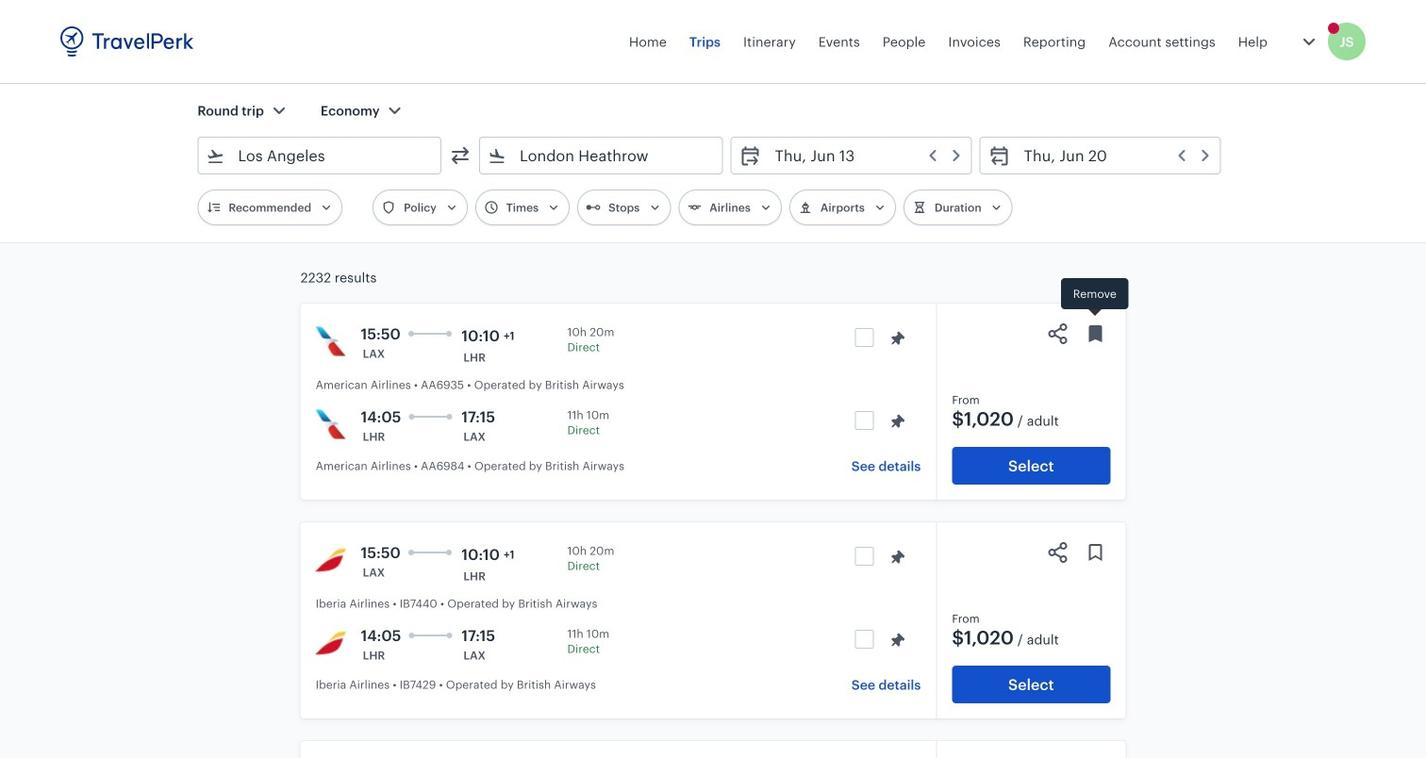 Task type: locate. For each thing, give the bounding box(es) containing it.
iberia airlines image
[[316, 545, 346, 575], [316, 628, 346, 658]]

american airlines image
[[316, 326, 346, 357], [316, 409, 346, 440]]

1 iberia airlines image from the top
[[316, 545, 346, 575]]

tooltip
[[1061, 278, 1129, 319]]

2 american airlines image from the top
[[316, 409, 346, 440]]

1 american airlines image from the top
[[316, 326, 346, 357]]

1 vertical spatial iberia airlines image
[[316, 628, 346, 658]]

1 vertical spatial american airlines image
[[316, 409, 346, 440]]

0 vertical spatial american airlines image
[[316, 326, 346, 357]]

0 vertical spatial iberia airlines image
[[316, 545, 346, 575]]

2 iberia airlines image from the top
[[316, 628, 346, 658]]



Task type: vqa. For each thing, say whether or not it's contained in the screenshot.
Depart TEXT BOX
no



Task type: describe. For each thing, give the bounding box(es) containing it.
Depart field
[[762, 141, 964, 171]]

To search field
[[506, 141, 698, 171]]

Return field
[[1011, 141, 1213, 171]]

From search field
[[225, 141, 416, 171]]



